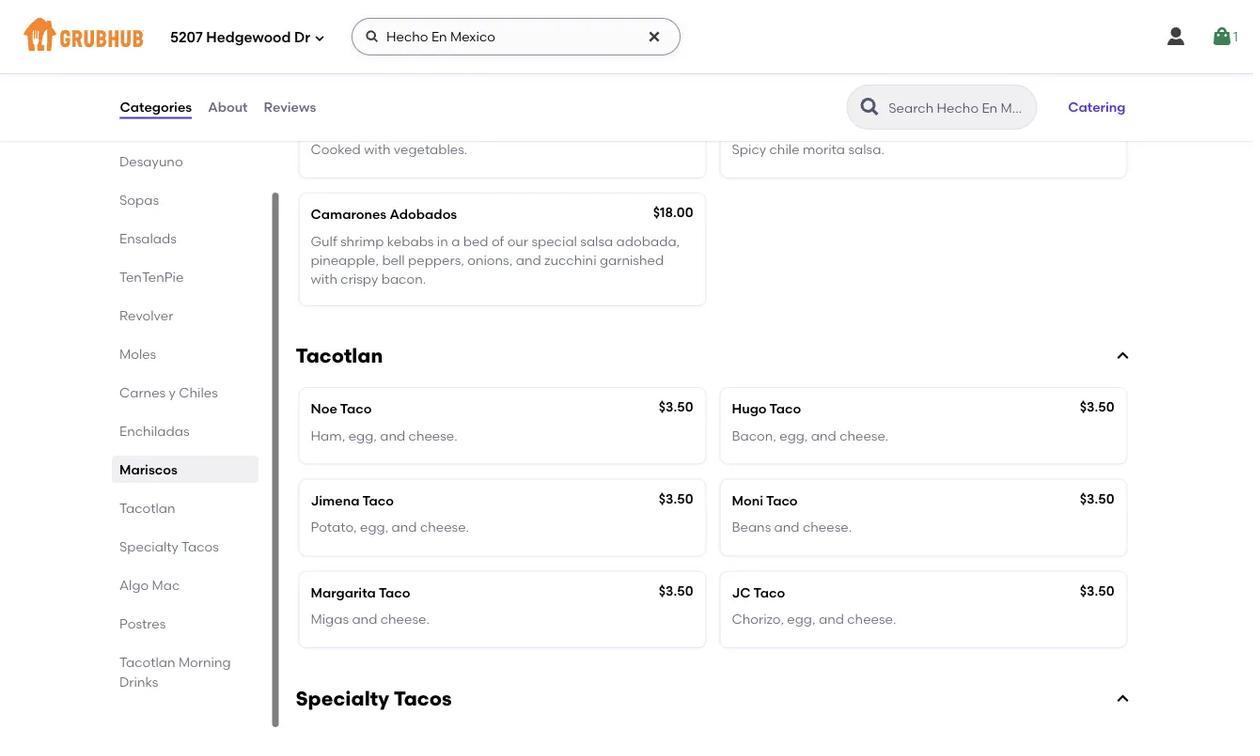 Task type: locate. For each thing, give the bounding box(es) containing it.
$3.50 for migas and cheese.
[[659, 583, 694, 599]]

and down the our
[[516, 252, 541, 268]]

2 vertical spatial with
[[311, 271, 338, 287]]

with down pineapple,
[[311, 271, 338, 287]]

chile
[[770, 141, 800, 157]]

svg image
[[1165, 25, 1188, 48], [365, 29, 380, 44], [1116, 692, 1131, 707]]

and down moni taco
[[775, 520, 800, 536]]

shrimp
[[340, 233, 384, 249]]

tacotlan down the mariscos
[[119, 500, 175, 516]]

drinks
[[119, 674, 158, 690]]

1 horizontal spatial specialty
[[296, 687, 389, 711]]

cheese.
[[409, 428, 458, 444], [840, 428, 889, 444], [420, 520, 469, 536], [803, 520, 852, 536], [381, 611, 430, 627], [848, 611, 897, 627]]

egg, down the noe taco
[[349, 428, 377, 444]]

$18.00
[[653, 2, 694, 18], [1075, 113, 1115, 129], [653, 205, 694, 221]]

jimena
[[311, 493, 360, 509]]

specialty tacos down migas and cheese.
[[296, 687, 452, 711]]

2 horizontal spatial with
[[449, 30, 476, 46]]

specialty inside button
[[296, 687, 389, 711]]

1 vertical spatial tacotlan
[[119, 500, 175, 516]]

1 horizontal spatial salsa
[[581, 233, 614, 249]]

corn,
[[559, 30, 592, 46]]

crispy
[[341, 271, 378, 287]]

carnes
[[119, 385, 165, 401]]

and down margarita taco
[[352, 611, 378, 627]]

beans
[[732, 520, 772, 536]]

hugo taco
[[732, 401, 802, 417]]

tacotlan tab
[[119, 499, 251, 518]]

cheese. for ham, egg, and cheese.
[[409, 428, 458, 444]]

tacotlan up drinks
[[119, 655, 175, 671]]

specialty
[[119, 539, 178, 555], [296, 687, 389, 711]]

0 vertical spatial $18.00
[[653, 2, 694, 18]]

with left black at left
[[449, 30, 476, 46]]

taco up migas and cheese.
[[379, 585, 411, 601]]

0 horizontal spatial a
[[349, 4, 358, 20]]

egg, down jimena taco
[[360, 520, 389, 536]]

main navigation navigation
[[0, 0, 1254, 73]]

$3.50 for potato, egg, and cheese.
[[659, 491, 694, 507]]

svg image inside specialty tacos button
[[1116, 692, 1131, 707]]

taco right hugo
[[770, 401, 802, 417]]

svg image inside tacotlan button
[[1116, 349, 1131, 364]]

jc taco
[[732, 585, 786, 601]]

0 vertical spatial with
[[449, 30, 476, 46]]

$18.00 for gulf shrimp kebabs in a bed of our special salsa adobada, pineapple, bell peppers, onions, and zucchini garnished with crispy bacon.
[[653, 205, 694, 221]]

1 horizontal spatial tacos
[[394, 687, 452, 711]]

1 vertical spatial $18.00
[[1075, 113, 1115, 129]]

specialty tacos up mac
[[119, 539, 219, 555]]

catering button
[[1060, 87, 1135, 128]]

0 horizontal spatial svg image
[[365, 29, 380, 44]]

tacotlan up the noe taco
[[296, 344, 383, 368]]

0 vertical spatial tacotlan
[[296, 344, 383, 368]]

tacos
[[181, 539, 219, 555], [394, 687, 452, 711]]

fresh
[[311, 30, 345, 46]]

categories button
[[119, 73, 193, 141]]

a left the la
[[349, 4, 358, 20]]

1 vertical spatial salsa
[[581, 233, 614, 249]]

and right 'chorizo,'
[[819, 611, 845, 627]]

with right the cooked in the top left of the page
[[364, 141, 391, 157]]

postres tab
[[119, 614, 251, 634]]

cheese. for potato, egg, and cheese.
[[420, 520, 469, 536]]

and
[[595, 30, 620, 46], [516, 252, 541, 268], [380, 428, 406, 444], [812, 428, 837, 444], [392, 520, 417, 536], [775, 520, 800, 536], [352, 611, 378, 627], [819, 611, 845, 627]]

salsa down veracruzana
[[413, 30, 446, 46]]

2 vertical spatial tacotlan
[[119, 655, 175, 671]]

$3.50 for beans and cheese.
[[1081, 491, 1115, 507]]

camarones
[[311, 207, 387, 222]]

morning
[[178, 655, 231, 671]]

salsa
[[413, 30, 446, 46], [581, 233, 614, 249]]

0 vertical spatial specialty
[[119, 539, 178, 555]]

cooked with vegetables.
[[311, 141, 468, 157]]

sopas tab
[[119, 190, 251, 210]]

with
[[449, 30, 476, 46], [364, 141, 391, 157], [311, 271, 338, 287]]

taco right jc
[[754, 585, 786, 601]]

revolver
[[119, 308, 173, 324]]

special
[[532, 233, 577, 249]]

1 horizontal spatial with
[[364, 141, 391, 157]]

0 horizontal spatial specialty
[[119, 539, 178, 555]]

potato, egg, and cheese.
[[311, 520, 469, 536]]

margarita
[[311, 585, 376, 601]]

1 vertical spatial a
[[452, 233, 460, 249]]

specialty tacos inside tab
[[119, 539, 219, 555]]

cheese. for bacon, egg, and cheese.
[[840, 428, 889, 444]]

1 vertical spatial with
[[364, 141, 391, 157]]

spicy
[[732, 141, 767, 157]]

2 horizontal spatial svg image
[[1165, 25, 1188, 48]]

beans and cheese.
[[732, 520, 852, 536]]

margarita taco
[[311, 585, 411, 601]]

$3.50
[[659, 399, 694, 415], [1081, 399, 1115, 415], [659, 491, 694, 507], [1081, 491, 1115, 507], [659, 583, 694, 599], [1081, 583, 1115, 599]]

egg, right 'chorizo,'
[[788, 611, 816, 627]]

1 horizontal spatial svg image
[[1116, 692, 1131, 707]]

veracruzana
[[376, 4, 459, 20]]

tacotlan inside "tab"
[[119, 500, 175, 516]]

and right 'ham,'
[[380, 428, 406, 444]]

0 vertical spatial tacos
[[181, 539, 219, 555]]

egg,
[[349, 428, 377, 444], [780, 428, 808, 444], [360, 520, 389, 536], [788, 611, 816, 627]]

hugo
[[732, 401, 767, 417]]

svg image
[[1211, 25, 1234, 48], [647, 29, 662, 44], [314, 32, 325, 44], [1116, 349, 1131, 364]]

1 horizontal spatial specialty tacos
[[296, 687, 452, 711]]

1 vertical spatial specialty tacos
[[296, 687, 452, 711]]

1
[[1234, 29, 1239, 45]]

tentenpie tab
[[119, 267, 251, 287]]

sopas
[[119, 192, 159, 208]]

egg, down hugo taco at the bottom right of the page
[[780, 428, 808, 444]]

taco for moni taco
[[767, 493, 798, 509]]

egg, for chorizo,
[[788, 611, 816, 627]]

taco right the noe
[[340, 401, 372, 417]]

taco up beans and cheese.
[[767, 493, 798, 509]]

0 vertical spatial specialty tacos
[[119, 539, 219, 555]]

specialty tacos tab
[[119, 537, 251, 557]]

gulf shrimp kebabs in a bed of our special salsa adobada, pineapple, bell peppers, onions, and zucchini garnished with crispy bacon.
[[311, 233, 680, 287]]

1 horizontal spatial a
[[452, 233, 460, 249]]

specialty down migas
[[296, 687, 389, 711]]

taco up the potato, egg, and cheese.
[[363, 493, 394, 509]]

salsa up "zucchini" in the left of the page
[[581, 233, 614, 249]]

tacotlan morning drinks tab
[[119, 653, 251, 692]]

0 horizontal spatial tacos
[[181, 539, 219, 555]]

5207 hedgewood dr
[[170, 29, 310, 46]]

$18.00 for spicy chile morita salsa.
[[1075, 113, 1115, 129]]

1 vertical spatial tacos
[[394, 687, 452, 711]]

bacon,
[[732, 428, 777, 444]]

tacotlan inside tacotlan morning drinks
[[119, 655, 175, 671]]

0 horizontal spatial with
[[311, 271, 338, 287]]

0 horizontal spatial salsa
[[413, 30, 446, 46]]

2 vertical spatial $18.00
[[653, 205, 694, 221]]

a inside gulf shrimp kebabs in a bed of our special salsa adobada, pineapple, bell peppers, onions, and zucchini garnished with crispy bacon.
[[452, 233, 460, 249]]

algo
[[119, 578, 148, 594]]

0 horizontal spatial specialty tacos
[[119, 539, 219, 555]]

1 vertical spatial specialty
[[296, 687, 389, 711]]

dr
[[294, 29, 310, 46]]

camarones adobados
[[311, 207, 457, 222]]

moni
[[732, 493, 764, 509]]

y
[[168, 385, 175, 401]]

0 vertical spatial a
[[349, 4, 358, 20]]

a right in
[[452, 233, 460, 249]]

fresh tomatoes salsa with black olives, corn, and onions.
[[311, 30, 668, 46]]

jimena taco
[[311, 493, 394, 509]]

Search Hecho En Mexico search field
[[887, 99, 1031, 117]]

noe
[[311, 401, 337, 417]]

egg, for potato,
[[360, 520, 389, 536]]

specialty up algo mac
[[119, 539, 178, 555]]

enchiladas tab
[[119, 421, 251, 441]]

cheese. for chorizo, egg, and cheese.
[[848, 611, 897, 627]]

and inside gulf shrimp kebabs in a bed of our special salsa adobada, pineapple, bell peppers, onions, and zucchini garnished with crispy bacon.
[[516, 252, 541, 268]]



Task type: vqa. For each thing, say whether or not it's contained in the screenshot.
Adobados at top left
yes



Task type: describe. For each thing, give the bounding box(es) containing it.
tacotlan button
[[292, 343, 1135, 370]]

postres
[[119, 616, 165, 632]]

ensalads tab
[[119, 229, 251, 248]]

revolver tab
[[119, 306, 251, 325]]

gulf
[[311, 233, 337, 249]]

algo mac tab
[[119, 576, 251, 595]]

tacotlan for tacotlan "tab"
[[119, 500, 175, 516]]

bacon, egg, and cheese.
[[732, 428, 889, 444]]

specialty tacos inside button
[[296, 687, 452, 711]]

kebabs
[[387, 233, 434, 249]]

carnes y chiles
[[119, 385, 218, 401]]

about
[[208, 99, 248, 115]]

and right corn,
[[595, 30, 620, 46]]

jc
[[732, 585, 751, 601]]

adobada,
[[617, 233, 680, 249]]

pineapple,
[[311, 252, 379, 268]]

spicy chile morita salsa.
[[732, 141, 885, 157]]

taco for margarita taco
[[379, 585, 411, 601]]

of
[[492, 233, 504, 249]]

1 button
[[1211, 20, 1239, 54]]

taco for hugo taco
[[770, 401, 802, 417]]

in
[[437, 233, 448, 249]]

noe taco
[[311, 401, 372, 417]]

0 vertical spatial salsa
[[413, 30, 446, 46]]

svg image inside 1 button
[[1211, 25, 1234, 48]]

mariscos
[[119, 462, 177, 478]]

zucchini
[[545, 252, 597, 268]]

tacotlan for tacotlan morning drinks
[[119, 655, 175, 671]]

and down jimena taco
[[392, 520, 417, 536]]

salsa a la veracruzana
[[311, 4, 459, 20]]

ham,
[[311, 428, 345, 444]]

algo mac
[[119, 578, 180, 594]]

tacos inside button
[[394, 687, 452, 711]]

taco for jimena taco
[[363, 493, 394, 509]]

5207
[[170, 29, 203, 46]]

olives,
[[517, 30, 556, 46]]

bell
[[382, 252, 405, 268]]

carnes y chiles tab
[[119, 383, 251, 403]]

salsa.
[[849, 141, 885, 157]]

morita
[[803, 141, 846, 157]]

cooked
[[311, 141, 361, 157]]

Search for food, convenience, alcohol... search field
[[352, 18, 681, 55]]

bed
[[463, 233, 489, 249]]

bacon.
[[382, 271, 426, 287]]

specialty inside tab
[[119, 539, 178, 555]]

garnished
[[600, 252, 664, 268]]

tentenpie
[[119, 269, 183, 285]]

egg, for ham,
[[349, 428, 377, 444]]

moles
[[119, 346, 156, 362]]

hedgewood
[[206, 29, 291, 46]]

$18.00 for fresh tomatoes salsa with black olives, corn, and onions.
[[653, 2, 694, 18]]

mac
[[152, 578, 180, 594]]

salsa
[[311, 4, 346, 20]]

salsa inside gulf shrimp kebabs in a bed of our special salsa adobada, pineapple, bell peppers, onions, and zucchini garnished with crispy bacon.
[[581, 233, 614, 249]]

moni taco
[[732, 493, 798, 509]]

tomatoes
[[348, 30, 410, 46]]

reviews
[[264, 99, 316, 115]]

$3.50 for chorizo, egg, and cheese.
[[1081, 583, 1115, 599]]

about button
[[207, 73, 249, 141]]

desayuno tab
[[119, 151, 251, 171]]

with inside button
[[364, 141, 391, 157]]

la
[[361, 4, 373, 20]]

onions,
[[468, 252, 513, 268]]

enchiladas
[[119, 423, 189, 439]]

migas and cheese.
[[311, 611, 430, 627]]

cooked with vegetables. button
[[300, 102, 706, 178]]

tacos inside tab
[[181, 539, 219, 555]]

mariscos tab
[[119, 460, 251, 480]]

onions.
[[623, 30, 668, 46]]

adobados
[[390, 207, 457, 222]]

catering
[[1069, 99, 1126, 115]]

ensalads
[[119, 230, 176, 246]]

migas
[[311, 611, 349, 627]]

peppers,
[[408, 252, 465, 268]]

moles tab
[[119, 344, 251, 364]]

taco for jc taco
[[754, 585, 786, 601]]

potato,
[[311, 520, 357, 536]]

vegetables.
[[394, 141, 468, 157]]

reviews button
[[263, 73, 317, 141]]

our
[[508, 233, 529, 249]]

black
[[479, 30, 514, 46]]

and right bacon,
[[812, 428, 837, 444]]

chorizo,
[[732, 611, 784, 627]]

with inside gulf shrimp kebabs in a bed of our special salsa adobada, pineapple, bell peppers, onions, and zucchini garnished with crispy bacon.
[[311, 271, 338, 287]]

egg, for bacon,
[[780, 428, 808, 444]]

specialty tacos button
[[292, 687, 1135, 713]]

chorizo, egg, and cheese.
[[732, 611, 897, 627]]

desayuno
[[119, 153, 183, 169]]

$3.50 for bacon, egg, and cheese.
[[1081, 399, 1115, 415]]

tacotlan inside button
[[296, 344, 383, 368]]

categories
[[120, 99, 192, 115]]

$3.50 for ham, egg, and cheese.
[[659, 399, 694, 415]]

chiles
[[178, 385, 218, 401]]

ham, egg, and cheese.
[[311, 428, 458, 444]]

tacotlan morning drinks
[[119, 655, 231, 690]]

search icon image
[[859, 96, 882, 119]]

taco for noe taco
[[340, 401, 372, 417]]



